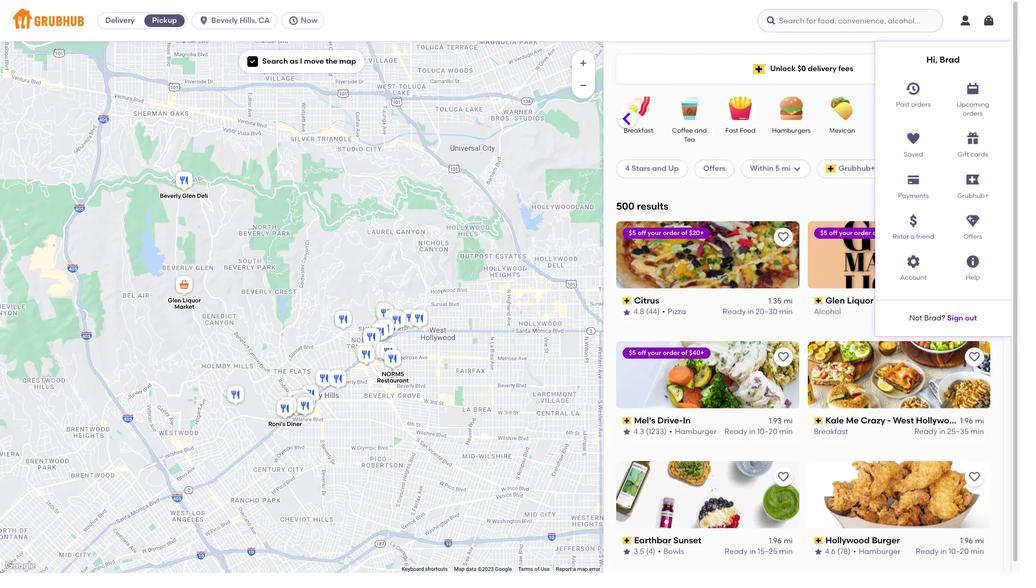 Task type: describe. For each thing, give the bounding box(es) containing it.
refer a friend
[[893, 233, 935, 241]]

gift cards link
[[944, 127, 1003, 160]]

results
[[637, 200, 669, 212]]

kale
[[826, 416, 844, 426]]

gift
[[958, 151, 970, 158]]

now inside button
[[301, 16, 317, 25]]

roni's
[[268, 421, 285, 428]]

past orders
[[897, 101, 931, 108]]

past orders link
[[884, 77, 944, 119]]

plus icon image
[[578, 58, 589, 69]]

ready in 15–25 min
[[725, 548, 793, 557]]

joey's cafe image
[[400, 307, 421, 331]]

min for kale me crazy - west hollywood
[[971, 428, 985, 437]]

not
[[910, 314, 923, 323]]

ready in 25–35 min
[[915, 428, 985, 437]]

saved
[[904, 151, 924, 158]]

past
[[897, 101, 910, 108]]

le pain quotidien (south santa monica blvd) image
[[291, 388, 313, 412]]

subscription pass image for hollywood burger
[[814, 537, 824, 545]]

?
[[942, 314, 946, 323]]

grubhub+ inside button
[[958, 192, 989, 200]]

orders for past orders
[[912, 101, 931, 108]]

svg image for gift cards
[[966, 131, 981, 146]]

1.96 for hollywood burger
[[961, 537, 973, 546]]

within
[[750, 164, 774, 173]]

order for mel's drive-in
[[663, 349, 680, 357]]

fast
[[726, 127, 739, 134]]

report a map error link
[[556, 567, 601, 572]]

(1233)
[[646, 428, 667, 437]]

mel's drive-in
[[634, 416, 691, 426]]

terms of use link
[[519, 567, 550, 572]]

in
[[683, 416, 691, 426]]

500
[[617, 200, 635, 212]]

$5 for citrus
[[629, 229, 636, 237]]

bowls
[[664, 548, 685, 557]]

$5 for mel's drive-in
[[629, 349, 636, 357]]

grubhub plus flag logo image inside grubhub+ button
[[967, 175, 980, 185]]

0 horizontal spatial grubhub+
[[839, 164, 876, 173]]

west
[[893, 416, 914, 426]]

restaurant
[[377, 378, 409, 384]]

citrus image
[[333, 309, 354, 332]]

your for glen liquor market
[[839, 229, 853, 237]]

norms restaurant image
[[382, 348, 403, 372]]

offers link
[[944, 209, 1003, 242]]

friend
[[917, 233, 935, 241]]

hi,
[[927, 55, 938, 65]]

fees
[[839, 64, 854, 73]]

(8:20am)
[[940, 164, 973, 173]]

1 horizontal spatial breakfast
[[814, 428, 849, 437]]

grubhub+ button
[[944, 168, 1003, 201]]

• for earthbar sunset
[[658, 548, 661, 557]]

leora cafe image
[[314, 368, 335, 391]]

1.35 mi
[[769, 297, 793, 306]]

save this restaurant image for glen liquor market
[[969, 231, 981, 244]]

the farm of beverly hills image
[[300, 383, 321, 407]]

offers inside main navigation navigation
[[964, 233, 983, 241]]

a for report
[[573, 567, 576, 572]]

0 vertical spatial map
[[340, 57, 356, 66]]

pizza
[[668, 308, 686, 317]]

0 horizontal spatial breakfast
[[624, 127, 654, 134]]

unlock
[[771, 64, 796, 73]]

account
[[901, 274, 927, 282]]

your for citrus
[[648, 229, 662, 237]]

svg image for payments
[[906, 172, 921, 187]]

the
[[326, 57, 338, 66]]

your for mel's drive-in
[[648, 349, 662, 357]]

min for citrus
[[780, 308, 793, 317]]

subscription pass image for mel's drive-in
[[623, 417, 632, 425]]

and inside coffee and tea
[[695, 127, 707, 134]]

4
[[626, 164, 630, 173]]

4 stars and up
[[626, 164, 679, 173]]

-
[[888, 416, 891, 426]]

comoncy - beverly hills image
[[292, 393, 313, 416]]

• hamburger for burger
[[854, 548, 901, 557]]

in for earthbar sunset
[[750, 548, 756, 557]]

(78)
[[838, 548, 851, 557]]

ca
[[259, 16, 270, 25]]

earthbar sunset image
[[375, 303, 396, 326]]

earthbar
[[634, 536, 672, 546]]

in for glen liquor market
[[946, 308, 952, 317]]

alcohol
[[814, 308, 841, 317]]

search
[[262, 57, 288, 66]]

ready in 10–20 min for hollywood burger
[[916, 548, 985, 557]]

• for mel's drive-in
[[670, 428, 673, 437]]

i
[[300, 57, 302, 66]]

ready for mel's drive-in
[[725, 428, 748, 437]]

keyboard shortcuts button
[[402, 566, 448, 574]]

1 horizontal spatial liquor
[[847, 296, 874, 306]]

svg image inside upcoming orders link
[[966, 81, 981, 96]]

map data ©2023 google
[[454, 567, 512, 572]]

• hamburger for drive-
[[670, 428, 717, 437]]

unlock $0 delivery fees
[[771, 64, 854, 73]]

25–35
[[948, 428, 969, 437]]

in for mel's drive-in
[[750, 428, 756, 437]]

citrus
[[634, 296, 660, 306]]

ready in 20–30 min
[[723, 308, 793, 317]]

star icon image for mel's drive-in
[[623, 428, 631, 437]]

svg image for past orders
[[906, 81, 921, 96]]

riozonas acai west hollywood image
[[373, 318, 394, 341]]

beverly for beverly hills, ca
[[211, 16, 238, 25]]

star icon image for earthbar sunset
[[623, 548, 631, 557]]

ferrarini image
[[296, 392, 317, 416]]

subscription pass image for glen liquor market
[[814, 297, 824, 305]]

hi, brad
[[927, 55, 960, 65]]

ready in 10–20 min for mel's drive-in
[[725, 428, 793, 437]]

ihop image
[[386, 310, 408, 333]]

of left use
[[535, 567, 540, 572]]

judi's deli image
[[291, 391, 313, 415]]

mi for liquor
[[976, 297, 985, 306]]

refer a friend button
[[884, 209, 944, 242]]

1.96 mi for hollywood burger
[[961, 537, 985, 546]]

subscription pass image for citrus
[[623, 297, 632, 305]]

cafe ruisseau - beverly hills image
[[327, 369, 349, 392]]

• for citrus
[[663, 308, 666, 317]]

10–20 for hollywood burger
[[949, 548, 969, 557]]

1.96 mi for kale me crazy - west hollywood
[[961, 417, 985, 426]]

4.8 (44)
[[634, 308, 660, 317]]

hamburger for burger
[[859, 548, 901, 557]]

hamburgers
[[772, 127, 811, 134]]

kale me crazy - west hollywood image
[[361, 326, 382, 349]]

coffee
[[672, 127, 693, 134]]

beverly hills, ca button
[[192, 12, 281, 29]]

crazy
[[861, 416, 886, 426]]

breakfast image
[[620, 97, 657, 120]]

coffee and tea image
[[671, 97, 708, 120]]

mel's
[[634, 416, 656, 426]]

15–25
[[758, 548, 778, 557]]

ready for kale me crazy - west hollywood
[[915, 428, 938, 437]]

1.93 mi
[[769, 417, 793, 426]]

cards
[[971, 151, 989, 158]]

1 horizontal spatial glen
[[182, 193, 195, 200]]

a for refer
[[911, 233, 915, 241]]

of for mel's drive-in
[[682, 349, 688, 357]]

Search for food, convenience, alcohol... search field
[[758, 9, 944, 32]]

1.96 for kale me crazy - west hollywood
[[961, 417, 973, 426]]

$20+
[[689, 229, 704, 237]]

da carla caffe image
[[277, 396, 299, 419]]

mi for drive-
[[784, 417, 793, 426]]

within 5 mi
[[750, 164, 791, 173]]

coffee and tea
[[672, 127, 707, 144]]

hollywood burger image
[[361, 327, 382, 350]]

ready for citrus
[[723, 308, 746, 317]]

1 horizontal spatial market
[[876, 296, 906, 306]]

0 vertical spatial offers
[[704, 164, 726, 173]]

sign out button
[[948, 309, 978, 328]]

in for hollywood burger
[[941, 548, 947, 557]]

glen liquor market image
[[173, 275, 195, 298]]

1.93
[[769, 417, 782, 426]]

report
[[556, 567, 572, 572]]

help button
[[944, 250, 1003, 283]]

payments link
[[884, 168, 944, 201]]

save this restaurant image for earthbar sunset
[[777, 471, 790, 484]]

upcoming orders
[[957, 101, 990, 117]]

refer
[[893, 233, 909, 241]]

move
[[304, 57, 324, 66]]

joe & the juice image
[[378, 341, 399, 365]]

mi for burger
[[976, 537, 985, 546]]

• pizza
[[663, 308, 686, 317]]

star icon image for citrus
[[623, 308, 631, 317]]

deli
[[197, 193, 208, 200]]

body energy club - west hollywood image
[[374, 317, 395, 340]]

burger
[[872, 536, 900, 546]]

in for kale me crazy - west hollywood
[[940, 428, 946, 437]]

open
[[900, 164, 920, 173]]

terms
[[519, 567, 533, 572]]



Task type: vqa. For each thing, say whether or not it's contained in the screenshot.
Citrus's Min
yes



Task type: locate. For each thing, give the bounding box(es) containing it.
a inside button
[[911, 233, 915, 241]]

and up tea
[[695, 127, 707, 134]]

brad right not
[[925, 314, 942, 323]]

1 horizontal spatial glen liquor market
[[826, 296, 906, 306]]

hamburgers image
[[773, 97, 810, 120]]

min
[[780, 308, 793, 317], [971, 308, 985, 317], [780, 428, 793, 437], [971, 428, 985, 437], [780, 548, 793, 557], [971, 548, 985, 557]]

1 vertical spatial • hamburger
[[854, 548, 901, 557]]

beverly glen deli image
[[173, 170, 195, 193]]

tasty donuts and cafe image
[[409, 308, 430, 331]]

1 horizontal spatial map
[[578, 567, 588, 572]]

of left $30+
[[873, 229, 879, 237]]

star icon image
[[623, 308, 631, 317], [623, 428, 631, 437], [623, 548, 631, 557], [814, 548, 823, 557]]

1 horizontal spatial offers
[[964, 233, 983, 241]]

$0
[[798, 64, 806, 73]]

a right 'refer'
[[911, 233, 915, 241]]

hollywood burger  logo image
[[808, 461, 991, 529]]

svg image down grubhub+ button
[[966, 214, 981, 228]]

off for citrus
[[638, 229, 646, 237]]

now up search as i move the map
[[301, 16, 317, 25]]

5–15
[[954, 308, 969, 317]]

0 vertical spatial grubhub plus flag logo image
[[754, 64, 766, 74]]

0 vertical spatial hamburger
[[675, 428, 717, 437]]

stars
[[632, 164, 651, 173]]

• right (4)
[[658, 548, 661, 557]]

svg image inside account link
[[906, 255, 921, 269]]

$5
[[629, 229, 636, 237], [821, 229, 828, 237], [629, 349, 636, 357]]

$5 off your order of $30+
[[821, 229, 896, 237]]

• bowls
[[658, 548, 685, 557]]

norms restaurant
[[377, 371, 409, 384]]

7 eleven image
[[383, 308, 404, 331]]

energy life cafe image
[[285, 396, 307, 419]]

roni's diner
[[268, 421, 302, 428]]

market inside glen liquor market
[[174, 304, 194, 311]]

delivery button
[[98, 12, 142, 29]]

subscription pass image left the kale at the bottom of page
[[814, 417, 824, 425]]

save this restaurant image for kale me crazy - west hollywood
[[969, 351, 981, 364]]

• for hollywood burger
[[854, 548, 857, 557]]

4.6 (78)
[[825, 548, 851, 557]]

(44)
[[646, 308, 660, 317]]

main navigation navigation
[[0, 0, 1012, 337]]

save this restaurant image
[[777, 351, 790, 364], [969, 351, 981, 364], [777, 471, 790, 484]]

beverly glen deli
[[160, 193, 208, 200]]

tea
[[684, 136, 695, 144]]

mel's drive-in image
[[374, 301, 395, 324]]

hamburger down the burger
[[859, 548, 901, 557]]

• right (44)
[[663, 308, 666, 317]]

beverly for beverly glen deli
[[160, 193, 181, 200]]

svg image
[[288, 15, 299, 26], [906, 81, 921, 96], [906, 131, 921, 146], [966, 131, 981, 146], [793, 165, 802, 173], [906, 172, 921, 187], [966, 214, 981, 228], [966, 255, 981, 269]]

hollywood up ready in 25–35 min
[[916, 416, 961, 426]]

earthbar sunset logo image
[[617, 461, 799, 529]]

map
[[340, 57, 356, 66], [578, 567, 588, 572]]

0 horizontal spatial liquor
[[182, 297, 201, 304]]

your
[[648, 229, 662, 237], [839, 229, 853, 237], [648, 349, 662, 357]]

the butcher's daughter image
[[356, 344, 377, 367]]

0 horizontal spatial orders
[[912, 101, 931, 108]]

1 vertical spatial 10–20
[[949, 548, 969, 557]]

0 horizontal spatial glen liquor market
[[168, 297, 201, 311]]

svg image up past orders
[[906, 81, 921, 96]]

brad for not
[[925, 314, 942, 323]]

mexican image
[[824, 97, 861, 120]]

1 horizontal spatial now
[[922, 164, 939, 173]]

0 horizontal spatial now
[[301, 16, 317, 25]]

1 vertical spatial brad
[[925, 314, 942, 323]]

svg image inside past orders link
[[906, 81, 921, 96]]

svg image for now
[[288, 15, 299, 26]]

500 results
[[617, 200, 669, 212]]

in
[[748, 308, 754, 317], [946, 308, 952, 317], [750, 428, 756, 437], [940, 428, 946, 437], [750, 548, 756, 557], [941, 548, 947, 557]]

order for glen liquor market
[[855, 229, 871, 237]]

0 horizontal spatial 10–20
[[758, 428, 778, 437]]

beverly left hills,
[[211, 16, 238, 25]]

1.96 for earthbar sunset
[[769, 537, 782, 546]]

svg image inside offers link
[[966, 214, 981, 228]]

0 horizontal spatial and
[[653, 164, 667, 173]]

in for citrus
[[748, 308, 754, 317]]

$5 off your order of $20+
[[629, 229, 704, 237]]

hamburger
[[675, 428, 717, 437], [859, 548, 901, 557]]

ready for hollywood burger
[[916, 548, 939, 557]]

1.96 mi for earthbar sunset
[[769, 537, 793, 546]]

subscription pass image left citrus
[[623, 297, 632, 305]]

brad for hi,
[[940, 55, 960, 65]]

1.35
[[769, 297, 782, 306]]

4.6
[[825, 548, 836, 557]]

a right report
[[573, 567, 576, 572]]

your down (44)
[[648, 349, 662, 357]]

svg image for offers
[[966, 214, 981, 228]]

0 vertical spatial and
[[695, 127, 707, 134]]

1 horizontal spatial a
[[911, 233, 915, 241]]

open now (8:20am)
[[900, 164, 973, 173]]

order left $30+
[[855, 229, 871, 237]]

orders for upcoming orders
[[964, 110, 983, 117]]

minus icon image
[[578, 80, 589, 91]]

1 vertical spatial offers
[[964, 233, 983, 241]]

2 subscription pass image from the top
[[623, 537, 632, 545]]

a
[[911, 233, 915, 241], [573, 567, 576, 572]]

1 vertical spatial grubhub+
[[958, 192, 989, 200]]

1 vertical spatial ready in 10–20 min
[[916, 548, 985, 557]]

• hamburger
[[670, 428, 717, 437], [854, 548, 901, 557]]

breakfast down the kale at the bottom of page
[[814, 428, 849, 437]]

10–20 for mel's drive-in
[[758, 428, 778, 437]]

orders
[[912, 101, 931, 108], [964, 110, 983, 117]]

hamburger for drive-
[[675, 428, 717, 437]]

1 horizontal spatial • hamburger
[[854, 548, 901, 557]]

save this restaurant image for citrus
[[777, 231, 790, 244]]

mel's drive-in logo image
[[617, 341, 799, 409]]

map
[[454, 567, 465, 572]]

0 vertical spatial breakfast
[[624, 127, 654, 134]]

0 vertical spatial 10–20
[[758, 428, 778, 437]]

alana's coffee roasters image
[[354, 341, 375, 365]]

3.5
[[634, 548, 645, 557]]

subscription pass image for earthbar sunset
[[623, 537, 632, 545]]

subscription pass image
[[814, 297, 824, 305], [623, 417, 632, 425], [814, 417, 824, 425], [814, 537, 824, 545]]

mickey fine grill image
[[288, 394, 309, 417]]

dany's food trucks, inc. image
[[225, 384, 246, 408]]

brad right hi,
[[940, 55, 960, 65]]

• down drive-
[[670, 428, 673, 437]]

of for glen liquor market
[[873, 229, 879, 237]]

breakfast
[[624, 127, 654, 134], [814, 428, 849, 437]]

urth caffe melrose image
[[374, 340, 395, 364]]

0 horizontal spatial offers
[[704, 164, 726, 173]]

orders inside upcoming orders
[[964, 110, 983, 117]]

star icon image left "4.3"
[[623, 428, 631, 437]]

0 vertical spatial beverly
[[211, 16, 238, 25]]

1 vertical spatial map
[[578, 567, 588, 572]]

pickup button
[[142, 12, 187, 29]]

svg image inside refer a friend button
[[906, 214, 921, 228]]

help
[[966, 274, 981, 282]]

of left $20+
[[682, 229, 688, 237]]

ready in 5–15 min
[[921, 308, 985, 317]]

0 vertical spatial • hamburger
[[670, 428, 717, 437]]

dessert image
[[875, 97, 912, 120]]

mi for sunset
[[784, 537, 793, 546]]

glen liquor market logo image
[[808, 221, 991, 289]]

$5 for glen liquor market
[[821, 229, 828, 237]]

0 horizontal spatial ready in 10–20 min
[[725, 428, 793, 437]]

min for glen liquor market
[[971, 308, 985, 317]]

1 vertical spatial breakfast
[[814, 428, 849, 437]]

pressed retail image
[[369, 321, 391, 345]]

0 vertical spatial orders
[[912, 101, 931, 108]]

out
[[966, 314, 978, 323]]

grubhub+ up offers link
[[958, 192, 989, 200]]

shortcuts
[[425, 567, 448, 572]]

hills,
[[240, 16, 257, 25]]

delivery
[[105, 16, 135, 25]]

beverly hills, ca
[[211, 16, 270, 25]]

• hamburger down the burger
[[854, 548, 901, 557]]

breakfast down breakfast image
[[624, 127, 654, 134]]

burritos image
[[926, 97, 963, 120]]

1 vertical spatial hollywood
[[826, 536, 870, 546]]

market down account
[[876, 296, 906, 306]]

0 vertical spatial a
[[911, 233, 915, 241]]

1 vertical spatial hamburger
[[859, 548, 901, 557]]

1 horizontal spatial and
[[695, 127, 707, 134]]

zinc cafe & market image
[[370, 340, 392, 364]]

market down the glen liquor market image on the left
[[174, 304, 194, 311]]

0 horizontal spatial glen
[[168, 297, 181, 304]]

subscription pass image left earthbar
[[623, 537, 632, 545]]

sign
[[948, 314, 964, 323]]

svg image
[[960, 14, 972, 27], [983, 14, 996, 27], [199, 15, 209, 26], [766, 15, 777, 26], [250, 58, 256, 65], [966, 81, 981, 96], [906, 214, 921, 228], [906, 255, 921, 269]]

svg image right 5
[[793, 165, 802, 173]]

star icon image left 4.6
[[814, 548, 823, 557]]

min for hollywood burger
[[971, 548, 985, 557]]

0 vertical spatial brad
[[940, 55, 960, 65]]

citrus logo image
[[617, 221, 799, 289]]

star icon image left '4.8'
[[623, 308, 631, 317]]

keyboard
[[402, 567, 424, 572]]

mi
[[782, 164, 791, 173], [784, 297, 793, 306], [976, 297, 985, 306], [784, 417, 793, 426], [976, 417, 985, 426], [784, 537, 793, 546], [976, 537, 985, 546]]

1 horizontal spatial grubhub plus flag logo image
[[826, 165, 837, 173]]

0 vertical spatial hollywood
[[916, 416, 961, 426]]

subscription pass image left 'mel's'
[[623, 417, 632, 425]]

1 horizontal spatial hamburger
[[859, 548, 901, 557]]

fast food image
[[722, 97, 759, 120]]

map right the
[[340, 57, 356, 66]]

hollywood burger
[[826, 536, 900, 546]]

map region
[[0, 0, 626, 574]]

roni's diner image
[[274, 398, 296, 422]]

svg image inside gift cards link
[[966, 131, 981, 146]]

svg image inside beverly hills, ca button
[[199, 15, 209, 26]]

min for mel's drive-in
[[780, 428, 793, 437]]

ready for glen liquor market
[[921, 308, 944, 317]]

and left up
[[653, 164, 667, 173]]

1 horizontal spatial grubhub+
[[958, 192, 989, 200]]

kale me crazy - west hollywood  logo image
[[808, 341, 991, 409]]

1.96 mi
[[961, 417, 985, 426], [769, 537, 793, 546], [961, 537, 985, 546]]

svg image inside now button
[[288, 15, 299, 26]]

2 horizontal spatial glen
[[826, 296, 845, 306]]

1.92
[[961, 297, 973, 306]]

orders right past
[[912, 101, 931, 108]]

grubhub plus flag logo image down 'mexican'
[[826, 165, 837, 173]]

hamburger down in
[[675, 428, 717, 437]]

20–30
[[756, 308, 778, 317]]

2 horizontal spatial grubhub plus flag logo image
[[967, 175, 980, 185]]

1 horizontal spatial 10–20
[[949, 548, 969, 557]]

1.96
[[961, 417, 973, 426], [769, 537, 782, 546], [961, 537, 973, 546]]

0 horizontal spatial grubhub plus flag logo image
[[754, 64, 766, 74]]

svg image inside help "button"
[[966, 255, 981, 269]]

map left error
[[578, 567, 588, 572]]

account link
[[884, 250, 944, 283]]

0 vertical spatial now
[[301, 16, 317, 25]]

offers up help "button"
[[964, 233, 983, 241]]

subscription pass image for kale me crazy - west hollywood
[[814, 417, 824, 425]]

hollywood
[[916, 416, 961, 426], [826, 536, 870, 546]]

0 horizontal spatial a
[[573, 567, 576, 572]]

4.3 (1233)
[[634, 428, 667, 437]]

1 vertical spatial grubhub plus flag logo image
[[826, 165, 837, 173]]

1 horizontal spatial beverly
[[211, 16, 238, 25]]

min for earthbar sunset
[[780, 548, 793, 557]]

your left $30+
[[839, 229, 853, 237]]

1 vertical spatial and
[[653, 164, 667, 173]]

svg image right ca
[[288, 15, 299, 26]]

google image
[[3, 560, 38, 574]]

glen inside glen liquor market
[[168, 297, 181, 304]]

offers
[[704, 164, 726, 173], [964, 233, 983, 241]]

0 horizontal spatial • hamburger
[[670, 428, 717, 437]]

saved link
[[884, 127, 944, 160]]

orders down upcoming
[[964, 110, 983, 117]]

your down results
[[648, 229, 662, 237]]

beverly inside map "region"
[[160, 193, 181, 200]]

the nosh of beverly hills image
[[285, 389, 307, 413]]

1 subscription pass image from the top
[[623, 297, 632, 305]]

grubhub plus flag logo image left unlock on the right top of the page
[[754, 64, 766, 74]]

off for mel's drive-in
[[638, 349, 646, 357]]

payments
[[899, 192, 929, 200]]

order left $20+
[[663, 229, 680, 237]]

ready for earthbar sunset
[[725, 548, 748, 557]]

1 vertical spatial beverly
[[160, 193, 181, 200]]

of left "$40+" at bottom right
[[682, 349, 688, 357]]

order left "$40+" at bottom right
[[663, 349, 680, 357]]

subway® image
[[293, 396, 315, 419]]

star icon image left 3.5 at the right of page
[[623, 548, 631, 557]]

0 horizontal spatial hamburger
[[675, 428, 717, 437]]

1 vertical spatial now
[[922, 164, 939, 173]]

subscription pass image left hollywood burger
[[814, 537, 824, 545]]

grubhub+ down 'mexican'
[[839, 164, 876, 173]]

(4)
[[646, 548, 656, 557]]

beverly
[[211, 16, 238, 25], [160, 193, 181, 200]]

google
[[495, 567, 512, 572]]

off for glen liquor market
[[829, 229, 838, 237]]

up
[[669, 164, 679, 173]]

subscription pass image up alcohol
[[814, 297, 824, 305]]

3.5 (4)
[[634, 548, 656, 557]]

rawberri image
[[375, 318, 396, 341]]

svg image up gift cards
[[966, 131, 981, 146]]

ready in 10–20 min
[[725, 428, 793, 437], [916, 548, 985, 557]]

sunset
[[674, 536, 702, 546]]

• hamburger down in
[[670, 428, 717, 437]]

0 horizontal spatial map
[[340, 57, 356, 66]]

$40+
[[689, 349, 704, 357]]

brad
[[940, 55, 960, 65], [925, 314, 942, 323]]

1 horizontal spatial hollywood
[[916, 416, 961, 426]]

subscription pass image
[[623, 297, 632, 305], [623, 537, 632, 545]]

10–20
[[758, 428, 778, 437], [949, 548, 969, 557]]

0 vertical spatial ready in 10–20 min
[[725, 428, 793, 437]]

0 horizontal spatial beverly
[[160, 193, 181, 200]]

1 vertical spatial a
[[573, 567, 576, 572]]

2 vertical spatial grubhub plus flag logo image
[[967, 175, 980, 185]]

mexican
[[830, 127, 856, 134]]

glen liquor market inside map "region"
[[168, 297, 201, 311]]

1 vertical spatial subscription pass image
[[623, 537, 632, 545]]

keyboard shortcuts
[[402, 567, 448, 572]]

1 horizontal spatial orders
[[964, 110, 983, 117]]

• right (78)
[[854, 548, 857, 557]]

hollywood up (78)
[[826, 536, 870, 546]]

svg image for help
[[966, 255, 981, 269]]

grubhub plus flag logo image down (8:20am)
[[967, 175, 980, 185]]

liquor inside glen liquor market
[[182, 297, 201, 304]]

earthbar sunset
[[634, 536, 702, 546]]

svg image up help
[[966, 255, 981, 269]]

0 vertical spatial subscription pass image
[[623, 297, 632, 305]]

0 horizontal spatial hollywood
[[826, 536, 870, 546]]

star icon image for hollywood burger
[[814, 548, 823, 557]]

svg image for saved
[[906, 131, 921, 146]]

tryst caffe image
[[294, 396, 316, 419]]

svg image up saved
[[906, 131, 921, 146]]

mi for me
[[976, 417, 985, 426]]

save this restaurant image
[[777, 231, 790, 244], [969, 231, 981, 244], [969, 471, 981, 484]]

svg image up 'payments'
[[906, 172, 921, 187]]

grubhub plus flag logo image
[[754, 64, 766, 74], [826, 165, 837, 173], [967, 175, 980, 185]]

me
[[846, 416, 859, 426]]

glen liquor market
[[826, 296, 906, 306], [168, 297, 201, 311]]

svg image inside saved link
[[906, 131, 921, 146]]

upcoming
[[957, 101, 990, 108]]

order for citrus
[[663, 229, 680, 237]]

beverly inside button
[[211, 16, 238, 25]]

offers right up
[[704, 164, 726, 173]]

tacos image
[[977, 97, 1014, 120]]

1 horizontal spatial ready in 10–20 min
[[916, 548, 985, 557]]

1 vertical spatial orders
[[964, 110, 983, 117]]

0 vertical spatial grubhub+
[[839, 164, 876, 173]]

beverly left deli
[[160, 193, 181, 200]]

orders inside past orders link
[[912, 101, 931, 108]]

market
[[876, 296, 906, 306], [174, 304, 194, 311]]

of for citrus
[[682, 229, 688, 237]]

now right open
[[922, 164, 939, 173]]

0 horizontal spatial market
[[174, 304, 194, 311]]

svg image inside payments link
[[906, 172, 921, 187]]

norms
[[382, 371, 404, 378]]



